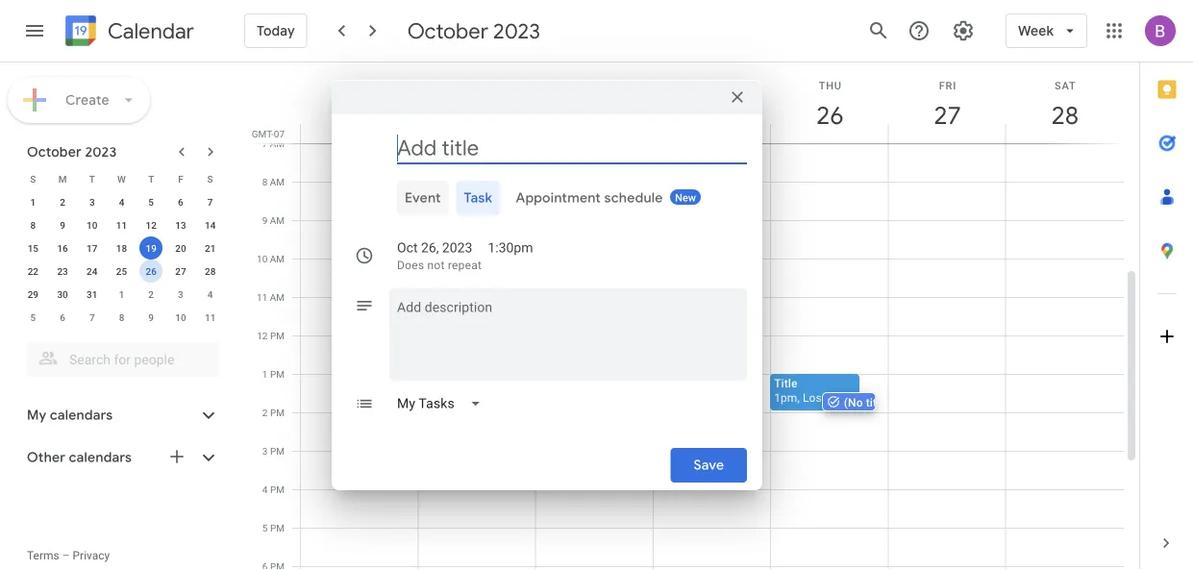 Task type: describe. For each thing, give the bounding box(es) containing it.
13 element
[[169, 214, 192, 237]]

9 am
[[262, 214, 285, 226]]

29 element
[[21, 283, 45, 306]]

other calendars
[[27, 449, 132, 466]]

grid containing 26
[[246, 63, 1140, 570]]

thu
[[819, 79, 842, 91]]

1pm
[[774, 391, 798, 404]]

2 pm
[[262, 407, 285, 418]]

november 3 element
[[169, 283, 192, 306]]

9 for "november 9" element
[[148, 312, 154, 323]]

07
[[274, 128, 285, 139]]

4 for november 4 element
[[208, 289, 213, 300]]

11 am
[[257, 291, 285, 303]]

pm for 5 pm
[[270, 522, 285, 534]]

26,
[[421, 240, 439, 256]]

0 horizontal spatial october 2023
[[27, 143, 117, 161]]

repeat
[[448, 259, 482, 272]]

15 element
[[21, 237, 45, 260]]

17
[[87, 242, 98, 254]]

f
[[178, 173, 183, 185]]

my calendars
[[27, 407, 113, 424]]

fri 27
[[933, 79, 960, 131]]

today button
[[244, 8, 307, 54]]

24 element
[[81, 260, 104, 283]]

31 element
[[81, 283, 104, 306]]

1 horizontal spatial october 2023
[[408, 17, 540, 44]]

calendars for my calendars
[[50, 407, 113, 424]]

sat
[[1055, 79, 1077, 91]]

2 vertical spatial 2023
[[442, 240, 473, 256]]

calendars for other calendars
[[69, 449, 132, 466]]

0 vertical spatial 1
[[30, 196, 36, 208]]

event button
[[397, 181, 449, 215]]

settings menu image
[[952, 19, 975, 42]]

today
[[257, 22, 295, 39]]

27 column header
[[888, 63, 1007, 143]]

,
[[798, 391, 800, 404]]

angeles
[[825, 391, 867, 404]]

schedule
[[604, 189, 663, 207]]

22
[[28, 265, 39, 277]]

4 pm
[[262, 484, 285, 495]]

main drawer image
[[23, 19, 46, 42]]

gmt-
[[252, 128, 274, 139]]

7 for 7 am
[[262, 138, 268, 149]]

21 element
[[199, 237, 222, 260]]

25
[[116, 265, 127, 277]]

14
[[205, 219, 216, 231]]

november 8 element
[[110, 306, 133, 329]]

am for 9 am
[[270, 214, 285, 226]]

0 horizontal spatial 3
[[89, 196, 95, 208]]

pm for 12 pm
[[270, 330, 285, 341]]

10 for 10 am
[[257, 253, 268, 264]]

3 for november 3 element
[[178, 289, 183, 300]]

11 for 11 'element'
[[116, 219, 127, 231]]

create button
[[8, 77, 150, 123]]

26 cell
[[136, 260, 166, 283]]

24
[[87, 265, 98, 277]]

1 vertical spatial 7
[[208, 196, 213, 208]]

Search for people text field
[[38, 342, 208, 377]]

my calendars button
[[4, 400, 239, 431]]

4 for 4 pm
[[262, 484, 268, 495]]

14 element
[[199, 214, 222, 237]]

15
[[28, 242, 39, 254]]

–
[[62, 549, 70, 563]]

11 for 11 am
[[257, 291, 268, 303]]

row containing s
[[18, 167, 225, 190]]

3 pm
[[262, 445, 285, 457]]

november 4 element
[[199, 283, 222, 306]]

31
[[87, 289, 98, 300]]

18 element
[[110, 237, 133, 260]]

new element
[[670, 189, 701, 205]]

16
[[57, 242, 68, 254]]

1 vertical spatial october
[[27, 143, 82, 161]]

my
[[27, 407, 47, 424]]

oct
[[397, 240, 418, 256]]

12 element
[[140, 214, 163, 237]]

5 pm
[[262, 522, 285, 534]]

new
[[675, 192, 696, 204]]

title 1pm , los angeles
[[774, 377, 867, 404]]

november 2 element
[[140, 283, 163, 306]]

0 horizontal spatial 9
[[60, 219, 65, 231]]

1 vertical spatial 2023
[[85, 143, 117, 161]]

november 5 element
[[21, 306, 45, 329]]

week
[[1019, 22, 1054, 39]]

9 for 9 am
[[262, 214, 268, 226]]

w
[[117, 173, 126, 185]]

week button
[[1006, 8, 1088, 54]]

title
[[774, 377, 798, 390]]

calendar heading
[[104, 18, 194, 45]]

m
[[58, 173, 67, 185]]

does not repeat
[[397, 259, 482, 272]]

Add title text field
[[397, 134, 747, 163]]

2 horizontal spatial 2023
[[493, 17, 540, 44]]

does
[[397, 259, 424, 272]]

wed column header
[[653, 63, 772, 143]]

2 s from the left
[[207, 173, 213, 185]]

mon column header
[[418, 63, 536, 143]]

23
[[57, 265, 68, 277]]

2 for november 2 element
[[148, 289, 154, 300]]

28 link
[[1043, 93, 1088, 138]]

19 cell
[[136, 237, 166, 260]]

not
[[428, 259, 445, 272]]

calendar element
[[62, 12, 194, 54]]

am for 10 am
[[270, 253, 285, 264]]

task button
[[457, 181, 501, 215]]

0 vertical spatial october
[[408, 17, 489, 44]]

1 horizontal spatial tab list
[[1141, 63, 1194, 516]]

(no
[[844, 396, 863, 409]]

terms
[[27, 549, 59, 563]]

10 element
[[81, 214, 104, 237]]

october 2023 grid
[[18, 167, 225, 329]]

pm for 3 pm
[[270, 445, 285, 457]]

19
[[146, 242, 157, 254]]

terms link
[[27, 549, 59, 563]]

sun
[[349, 79, 372, 91]]

8 am
[[262, 176, 285, 188]]

2 for 2 pm
[[262, 407, 268, 418]]

event
[[405, 189, 441, 207]]

20 element
[[169, 237, 192, 260]]

pm for 1 pm
[[270, 368, 285, 380]]

add other calendars image
[[167, 447, 187, 466]]

sat 28
[[1051, 79, 1078, 131]]

november 10 element
[[169, 306, 192, 329]]

row containing 8
[[18, 214, 225, 237]]

pm for 4 pm
[[270, 484, 285, 495]]

november 1 element
[[110, 283, 133, 306]]

0 horizontal spatial 2
[[60, 196, 65, 208]]

1 vertical spatial 8
[[30, 219, 36, 231]]



Task type: vqa. For each thing, say whether or not it's contained in the screenshot.
T
yes



Task type: locate. For each thing, give the bounding box(es) containing it.
4 am from the top
[[270, 253, 285, 264]]

1 row from the top
[[18, 167, 225, 190]]

calendars down my calendars dropdown button
[[69, 449, 132, 466]]

27 inside row
[[175, 265, 186, 277]]

5 down 4 pm on the left
[[262, 522, 268, 534]]

row containing 5
[[18, 306, 225, 329]]

5 for november 5 element
[[30, 312, 36, 323]]

4 down 28 element
[[208, 289, 213, 300]]

10 am
[[257, 253, 285, 264]]

26 down thu
[[815, 100, 843, 131]]

1 am from the top
[[270, 138, 285, 149]]

other calendars button
[[4, 442, 239, 473]]

8 for 8 am
[[262, 176, 268, 188]]

0 horizontal spatial october
[[27, 143, 82, 161]]

grid
[[246, 63, 1140, 570]]

3 for 3 pm
[[262, 445, 268, 457]]

pm up 1 pm
[[270, 330, 285, 341]]

27
[[933, 100, 960, 131], [175, 265, 186, 277]]

7 up 14 element
[[208, 196, 213, 208]]

row containing 22
[[18, 260, 225, 283]]

9 up 16 element
[[60, 219, 65, 231]]

8 up 9 am
[[262, 176, 268, 188]]

28 inside row
[[205, 265, 216, 277]]

november 9 element
[[140, 306, 163, 329]]

2 horizontal spatial 3
[[262, 445, 268, 457]]

gmt-07
[[252, 128, 285, 139]]

1 horizontal spatial 10
[[175, 312, 186, 323]]

7 row from the top
[[18, 306, 225, 329]]

october 2023
[[408, 17, 540, 44], [27, 143, 117, 161]]

2 am from the top
[[270, 176, 285, 188]]

5 down 29 element
[[30, 312, 36, 323]]

calendars
[[50, 407, 113, 424], [69, 449, 132, 466]]

12 down 11 am
[[257, 330, 268, 341]]

0 horizontal spatial s
[[30, 173, 36, 185]]

0 vertical spatial 7
[[262, 138, 268, 149]]

2023 down the create
[[85, 143, 117, 161]]

1 horizontal spatial 12
[[257, 330, 268, 341]]

tue
[[585, 79, 606, 91]]

1 horizontal spatial 2023
[[442, 240, 473, 256]]

1 horizontal spatial 26
[[815, 100, 843, 131]]

23 element
[[51, 260, 74, 283]]

1 horizontal spatial 27
[[933, 100, 960, 131]]

t
[[89, 173, 95, 185], [148, 173, 154, 185]]

12 inside 'element'
[[146, 219, 157, 231]]

0 vertical spatial 6
[[178, 196, 183, 208]]

2 inside november 2 element
[[148, 289, 154, 300]]

6 down 30 element
[[60, 312, 65, 323]]

title)
[[866, 396, 891, 409]]

thu 26
[[815, 79, 843, 131]]

s
[[30, 173, 36, 185], [207, 173, 213, 185]]

2023 up mon "column header"
[[493, 17, 540, 44]]

row group containing 1
[[18, 190, 225, 329]]

8
[[262, 176, 268, 188], [30, 219, 36, 231], [119, 312, 124, 323]]

28
[[1051, 100, 1078, 131], [205, 265, 216, 277]]

2 down m
[[60, 196, 65, 208]]

2 horizontal spatial 8
[[262, 176, 268, 188]]

0 horizontal spatial 11
[[116, 219, 127, 231]]

0 horizontal spatial 28
[[205, 265, 216, 277]]

0 vertical spatial 2023
[[493, 17, 540, 44]]

1 for 1 pm
[[262, 368, 268, 380]]

10 up 11 am
[[257, 253, 268, 264]]

0 vertical spatial 8
[[262, 176, 268, 188]]

privacy link
[[73, 549, 110, 563]]

26 column header
[[771, 63, 889, 143]]

0 horizontal spatial 1
[[30, 196, 36, 208]]

7 for november 7 element
[[89, 312, 95, 323]]

3 pm from the top
[[270, 407, 285, 418]]

6 up "13" element at top
[[178, 196, 183, 208]]

9
[[262, 214, 268, 226], [60, 219, 65, 231], [148, 312, 154, 323]]

16 element
[[51, 237, 74, 260]]

pm down 1 pm
[[270, 407, 285, 418]]

8 down november 1 element
[[119, 312, 124, 323]]

2 vertical spatial 1
[[262, 368, 268, 380]]

1 horizontal spatial october
[[408, 17, 489, 44]]

None search field
[[0, 335, 239, 377]]

0 horizontal spatial 7
[[89, 312, 95, 323]]

terms – privacy
[[27, 549, 110, 563]]

1:30pm
[[488, 240, 533, 256]]

2 vertical spatial 5
[[262, 522, 268, 534]]

(no title) button
[[823, 393, 936, 411]]

pm up 4 pm on the left
[[270, 445, 285, 457]]

0 vertical spatial 26
[[815, 100, 843, 131]]

1 vertical spatial 5
[[30, 312, 36, 323]]

3 row from the top
[[18, 214, 225, 237]]

0 horizontal spatial 2023
[[85, 143, 117, 161]]

october up m
[[27, 143, 82, 161]]

mon
[[465, 79, 491, 91]]

7 down 31 "element"
[[89, 312, 95, 323]]

2 horizontal spatial 2
[[262, 407, 268, 418]]

calendars inside my calendars dropdown button
[[50, 407, 113, 424]]

1 vertical spatial october 2023
[[27, 143, 117, 161]]

10 up 17
[[87, 219, 98, 231]]

1 horizontal spatial 7
[[208, 196, 213, 208]]

pm up 2 pm
[[270, 368, 285, 380]]

22 element
[[21, 260, 45, 283]]

0 vertical spatial 4
[[119, 196, 124, 208]]

0 horizontal spatial 8
[[30, 219, 36, 231]]

am up 9 am
[[270, 176, 285, 188]]

0 horizontal spatial 12
[[146, 219, 157, 231]]

28 down sat
[[1051, 100, 1078, 131]]

27 link
[[926, 93, 970, 138]]

row containing 1
[[18, 190, 225, 214]]

1 vertical spatial 6
[[60, 312, 65, 323]]

0 horizontal spatial 27
[[175, 265, 186, 277]]

2 pm from the top
[[270, 368, 285, 380]]

26 inside column header
[[815, 100, 843, 131]]

2 horizontal spatial 9
[[262, 214, 268, 226]]

20
[[175, 242, 186, 254]]

1 horizontal spatial 2
[[148, 289, 154, 300]]

11 element
[[110, 214, 133, 237]]

calendars up the other calendars
[[50, 407, 113, 424]]

9 inside "november 9" element
[[148, 312, 154, 323]]

5 am from the top
[[270, 291, 285, 303]]

11 down november 4 element
[[205, 312, 216, 323]]

november 6 element
[[51, 306, 74, 329]]

28 inside column header
[[1051, 100, 1078, 131]]

am up 12 pm
[[270, 291, 285, 303]]

12 up 19
[[146, 219, 157, 231]]

27 down 20
[[175, 265, 186, 277]]

25 element
[[110, 260, 133, 283]]

3 down 27 element
[[178, 289, 183, 300]]

0 horizontal spatial tab list
[[347, 181, 747, 215]]

13
[[175, 219, 186, 231]]

19, today element
[[140, 237, 163, 260]]

2 vertical spatial 2
[[262, 407, 268, 418]]

0 vertical spatial 12
[[146, 219, 157, 231]]

1 horizontal spatial 28
[[1051, 100, 1078, 131]]

2 horizontal spatial 11
[[257, 291, 268, 303]]

1 horizontal spatial 8
[[119, 312, 124, 323]]

0 vertical spatial 3
[[89, 196, 95, 208]]

1 t from the left
[[89, 173, 95, 185]]

30
[[57, 289, 68, 300]]

1 horizontal spatial 1
[[119, 289, 124, 300]]

s right f
[[207, 173, 213, 185]]

1 horizontal spatial 6
[[178, 196, 183, 208]]

t left 'w'
[[89, 173, 95, 185]]

october up 'mon' on the left
[[408, 17, 489, 44]]

9 down november 2 element
[[148, 312, 154, 323]]

9 up "10 am"
[[262, 214, 268, 226]]

26 link
[[808, 93, 852, 138]]

november 7 element
[[81, 306, 104, 329]]

2 vertical spatial 7
[[89, 312, 95, 323]]

11
[[116, 219, 127, 231], [257, 291, 268, 303], [205, 312, 216, 323]]

1 vertical spatial calendars
[[69, 449, 132, 466]]

3
[[89, 196, 95, 208], [178, 289, 183, 300], [262, 445, 268, 457]]

7 left the 07
[[262, 138, 268, 149]]

10
[[87, 219, 98, 231], [257, 253, 268, 264], [175, 312, 186, 323]]

pm down 3 pm on the left bottom
[[270, 484, 285, 495]]

18
[[116, 242, 127, 254]]

2 t from the left
[[148, 173, 154, 185]]

0 vertical spatial 27
[[933, 100, 960, 131]]

2
[[60, 196, 65, 208], [148, 289, 154, 300], [262, 407, 268, 418]]

am for 8 am
[[270, 176, 285, 188]]

october 2023 up m
[[27, 143, 117, 161]]

4 row from the top
[[18, 237, 225, 260]]

3 up '10' element
[[89, 196, 95, 208]]

27 element
[[169, 260, 192, 283]]

1 horizontal spatial 3
[[178, 289, 183, 300]]

1 vertical spatial 10
[[257, 253, 268, 264]]

1 vertical spatial 2
[[148, 289, 154, 300]]

wed
[[701, 79, 725, 91]]

row
[[18, 167, 225, 190], [18, 190, 225, 214], [18, 214, 225, 237], [18, 237, 225, 260], [18, 260, 225, 283], [18, 283, 225, 306], [18, 306, 225, 329]]

3 am from the top
[[270, 214, 285, 226]]

oct 26, 2023
[[397, 240, 473, 256]]

1 horizontal spatial s
[[207, 173, 213, 185]]

4 up 11 'element'
[[119, 196, 124, 208]]

pm
[[270, 330, 285, 341], [270, 368, 285, 380], [270, 407, 285, 418], [270, 445, 285, 457], [270, 484, 285, 495], [270, 522, 285, 534]]

0 horizontal spatial 10
[[87, 219, 98, 231]]

am down 9 am
[[270, 253, 285, 264]]

4 pm from the top
[[270, 445, 285, 457]]

6
[[178, 196, 183, 208], [60, 312, 65, 323]]

2 vertical spatial 3
[[262, 445, 268, 457]]

6 row from the top
[[18, 283, 225, 306]]

1 vertical spatial 27
[[175, 265, 186, 277]]

2 horizontal spatial 10
[[257, 253, 268, 264]]

26 element
[[140, 260, 163, 283]]

0 horizontal spatial 5
[[30, 312, 36, 323]]

26 down 19
[[146, 265, 157, 277]]

0 horizontal spatial 4
[[119, 196, 124, 208]]

2 horizontal spatial 4
[[262, 484, 268, 495]]

6 pm from the top
[[270, 522, 285, 534]]

october 2023 up 'mon' on the left
[[408, 17, 540, 44]]

12 for 12 pm
[[257, 330, 268, 341]]

2 vertical spatial 11
[[205, 312, 216, 323]]

27 inside column header
[[933, 100, 960, 131]]

7
[[262, 138, 268, 149], [208, 196, 213, 208], [89, 312, 95, 323]]

am up 8 am
[[270, 138, 285, 149]]

1 up the november 8 element
[[119, 289, 124, 300]]

am
[[270, 138, 285, 149], [270, 176, 285, 188], [270, 214, 285, 226], [270, 253, 285, 264], [270, 291, 285, 303]]

Add description text field
[[390, 296, 747, 365]]

30 element
[[51, 283, 74, 306]]

calendars inside other calendars 'dropdown button'
[[69, 449, 132, 466]]

5
[[148, 196, 154, 208], [30, 312, 36, 323], [262, 522, 268, 534]]

2 horizontal spatial 1
[[262, 368, 268, 380]]

tue column header
[[535, 63, 654, 143]]

0 vertical spatial 5
[[148, 196, 154, 208]]

4
[[119, 196, 124, 208], [208, 289, 213, 300], [262, 484, 268, 495]]

0 horizontal spatial t
[[89, 173, 95, 185]]

0 vertical spatial calendars
[[50, 407, 113, 424]]

other
[[27, 449, 66, 466]]

4 up 5 pm in the left bottom of the page
[[262, 484, 268, 495]]

1 s from the left
[[30, 173, 36, 185]]

1 up 15 element
[[30, 196, 36, 208]]

27 down "fri"
[[933, 100, 960, 131]]

1 for november 1 element
[[119, 289, 124, 300]]

1
[[30, 196, 36, 208], [119, 289, 124, 300], [262, 368, 268, 380]]

1 vertical spatial 12
[[257, 330, 268, 341]]

1 vertical spatial 28
[[205, 265, 216, 277]]

row group
[[18, 190, 225, 329]]

fri
[[939, 79, 957, 91]]

5 up "12" 'element'
[[148, 196, 154, 208]]

t left f
[[148, 173, 154, 185]]

7 am
[[262, 138, 285, 149]]

28 down 21
[[205, 265, 216, 277]]

12 pm
[[257, 330, 285, 341]]

11 up 18
[[116, 219, 127, 231]]

tab list
[[1141, 63, 1194, 516], [347, 181, 747, 215]]

17 element
[[81, 237, 104, 260]]

task
[[464, 189, 493, 207]]

28 element
[[199, 260, 222, 283]]

5 for 5 pm
[[262, 522, 268, 534]]

calendar
[[108, 18, 194, 45]]

(no title)
[[844, 396, 891, 409]]

am for 11 am
[[270, 291, 285, 303]]

create
[[65, 91, 110, 109]]

2 up 3 pm on the left bottom
[[262, 407, 268, 418]]

0 vertical spatial 10
[[87, 219, 98, 231]]

2 vertical spatial 4
[[262, 484, 268, 495]]

1 horizontal spatial 11
[[205, 312, 216, 323]]

28 column header
[[1006, 63, 1124, 143]]

1 vertical spatial 1
[[119, 289, 124, 300]]

5 inside november 5 element
[[30, 312, 36, 323]]

10 for '10' element
[[87, 219, 98, 231]]

october
[[408, 17, 489, 44], [27, 143, 82, 161]]

1 horizontal spatial 4
[[208, 289, 213, 300]]

0 horizontal spatial 26
[[146, 265, 157, 277]]

8 up 15 element
[[30, 219, 36, 231]]

2 horizontal spatial 7
[[262, 138, 268, 149]]

appointment
[[516, 189, 601, 207]]

pm for 2 pm
[[270, 407, 285, 418]]

1 horizontal spatial t
[[148, 173, 154, 185]]

1 vertical spatial 26
[[146, 265, 157, 277]]

0 horizontal spatial 6
[[60, 312, 65, 323]]

1 vertical spatial 4
[[208, 289, 213, 300]]

5 row from the top
[[18, 260, 225, 283]]

row containing 29
[[18, 283, 225, 306]]

2 vertical spatial 8
[[119, 312, 124, 323]]

0 vertical spatial october 2023
[[408, 17, 540, 44]]

0 vertical spatial 2
[[60, 196, 65, 208]]

appointment schedule
[[516, 189, 663, 207]]

pm down 4 pm on the left
[[270, 522, 285, 534]]

los
[[803, 391, 822, 404]]

1 vertical spatial 11
[[257, 291, 268, 303]]

2 down 26 element at the top of page
[[148, 289, 154, 300]]

5 pm from the top
[[270, 484, 285, 495]]

None field
[[390, 387, 497, 421]]

am down 8 am
[[270, 214, 285, 226]]

11 inside 'element'
[[116, 219, 127, 231]]

sun column header
[[300, 63, 419, 143]]

1 horizontal spatial 5
[[148, 196, 154, 208]]

am for 7 am
[[270, 138, 285, 149]]

10 down november 3 element
[[175, 312, 186, 323]]

2 horizontal spatial 5
[[262, 522, 268, 534]]

1 down 12 pm
[[262, 368, 268, 380]]

10 for november 10 element
[[175, 312, 186, 323]]

0 vertical spatial 11
[[116, 219, 127, 231]]

11 for 'november 11' element
[[205, 312, 216, 323]]

0 vertical spatial 28
[[1051, 100, 1078, 131]]

3 up 4 pm on the left
[[262, 445, 268, 457]]

tab list containing event
[[347, 181, 747, 215]]

1 vertical spatial 3
[[178, 289, 183, 300]]

2 vertical spatial 10
[[175, 312, 186, 323]]

29
[[28, 289, 39, 300]]

12 for 12
[[146, 219, 157, 231]]

1 horizontal spatial 9
[[148, 312, 154, 323]]

11 down "10 am"
[[257, 291, 268, 303]]

2023 up repeat
[[442, 240, 473, 256]]

1 pm
[[262, 368, 285, 380]]

1 pm from the top
[[270, 330, 285, 341]]

row containing 15
[[18, 237, 225, 260]]

26 inside cell
[[146, 265, 157, 277]]

26
[[815, 100, 843, 131], [146, 265, 157, 277]]

november 11 element
[[199, 306, 222, 329]]

21
[[205, 242, 216, 254]]

s left m
[[30, 173, 36, 185]]

8 for the november 8 element
[[119, 312, 124, 323]]

2 row from the top
[[18, 190, 225, 214]]

privacy
[[73, 549, 110, 563]]



